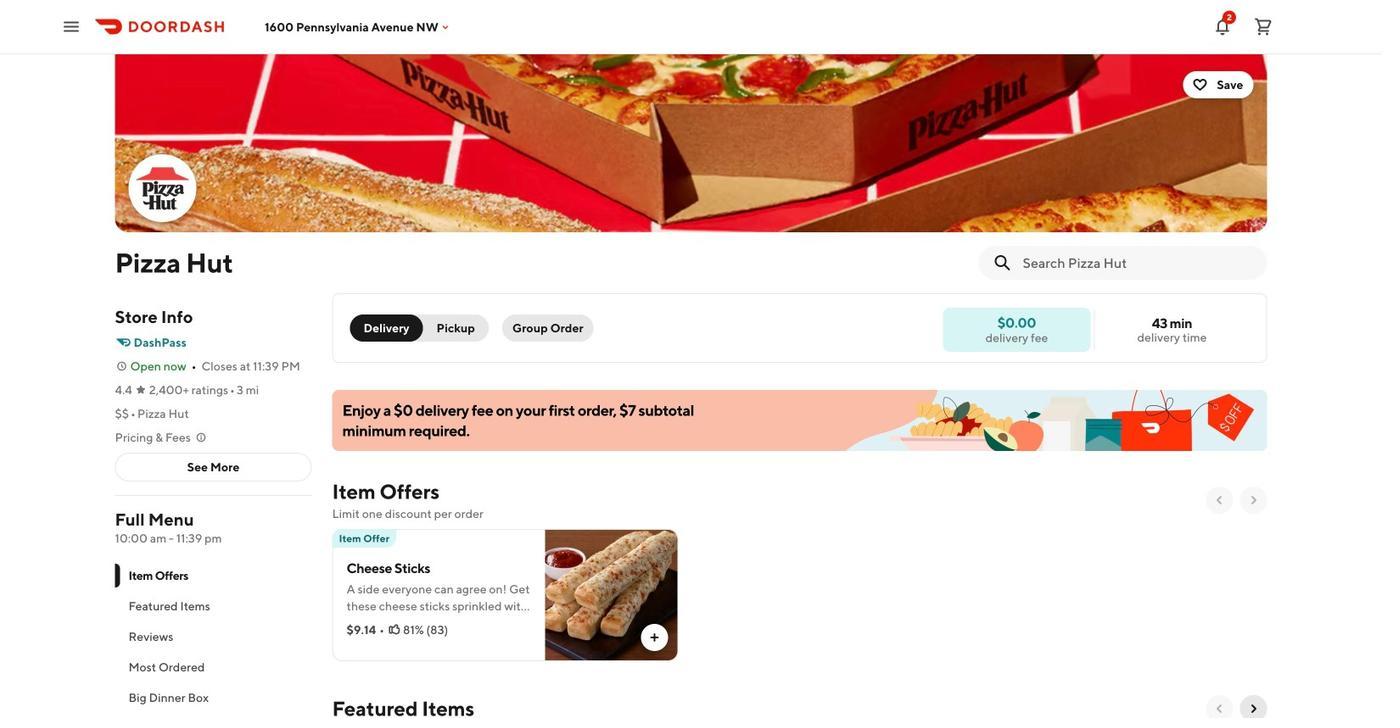 Task type: locate. For each thing, give the bounding box(es) containing it.
1 vertical spatial next button of carousel image
[[1247, 703, 1261, 716]]

heading
[[332, 479, 440, 506], [332, 696, 474, 719]]

previous button of carousel image
[[1213, 494, 1227, 507], [1213, 703, 1227, 716]]

2 previous button of carousel image from the top
[[1213, 703, 1227, 716]]

0 vertical spatial previous button of carousel image
[[1213, 494, 1227, 507]]

0 vertical spatial heading
[[332, 479, 440, 506]]

1 vertical spatial previous button of carousel image
[[1213, 703, 1227, 716]]

0 vertical spatial next button of carousel image
[[1247, 494, 1261, 507]]

1 vertical spatial heading
[[332, 696, 474, 719]]

next button of carousel image
[[1247, 494, 1261, 507], [1247, 703, 1261, 716]]

pizza hut image
[[115, 54, 1267, 233], [130, 156, 195, 221]]

0 items, open order cart image
[[1253, 17, 1274, 37]]

previous button of carousel image for second next button of carousel icon from the bottom
[[1213, 494, 1227, 507]]

None radio
[[350, 315, 423, 342], [413, 315, 489, 342], [350, 315, 423, 342], [413, 315, 489, 342]]

1 previous button of carousel image from the top
[[1213, 494, 1227, 507]]

1 heading from the top
[[332, 479, 440, 506]]



Task type: describe. For each thing, give the bounding box(es) containing it.
2 next button of carousel image from the top
[[1247, 703, 1261, 716]]

open menu image
[[61, 17, 81, 37]]

2 heading from the top
[[332, 696, 474, 719]]

previous button of carousel image for 1st next button of carousel icon from the bottom of the page
[[1213, 703, 1227, 716]]

1 next button of carousel image from the top
[[1247, 494, 1261, 507]]

notification bell image
[[1213, 17, 1233, 37]]

Item Search search field
[[1023, 254, 1254, 272]]

order methods option group
[[350, 315, 489, 342]]

add item to cart image
[[648, 631, 661, 645]]



Task type: vqa. For each thing, say whether or not it's contained in the screenshot.
Pizza Hut image
yes



